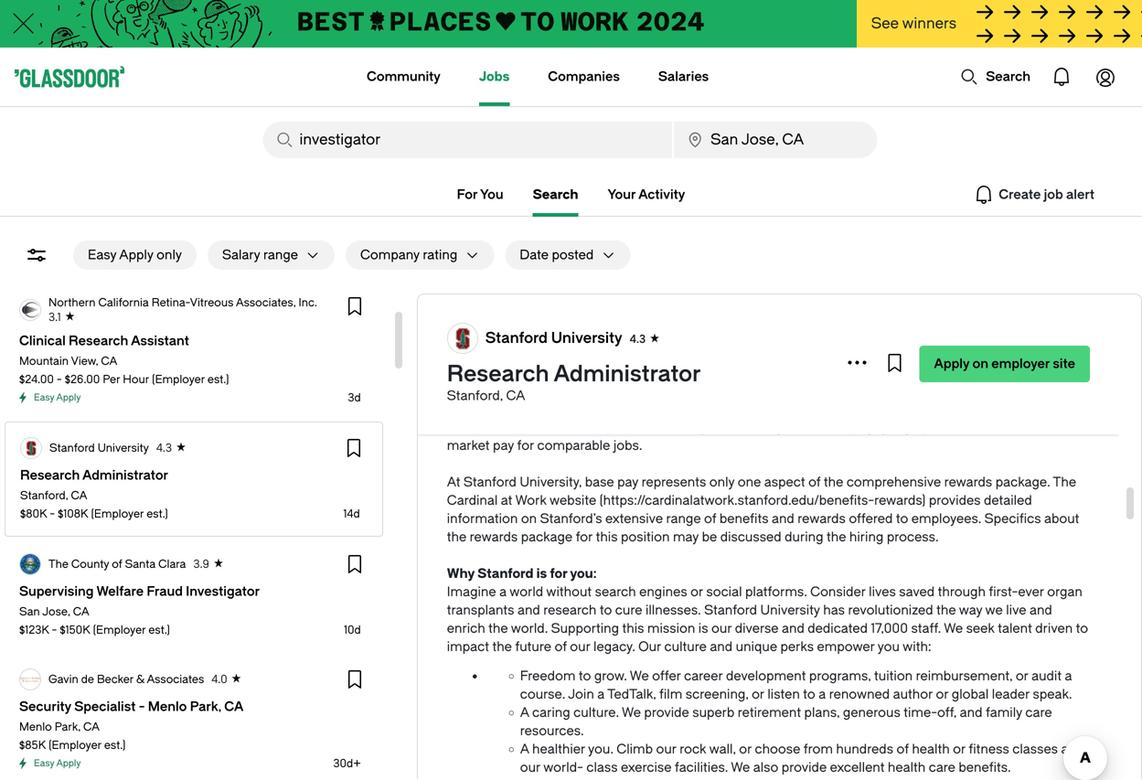 Task type: locate. For each thing, give the bounding box(es) containing it.
1 vertical spatial easy apply
[[34, 759, 81, 769]]

1 vertical spatial stanford,
[[20, 490, 68, 502]]

stanford, inside research administrator stanford, ca
[[447, 388, 503, 404]]

rock
[[680, 742, 707, 757]]

(employer down park,
[[49, 739, 101, 752]]

a
[[520, 705, 529, 721], [520, 742, 529, 757]]

resources.
[[520, 724, 584, 739]]

a
[[1066, 669, 1073, 684], [598, 687, 605, 702], [819, 687, 826, 702]]

at
[[1062, 742, 1073, 757]]

or down the development
[[752, 687, 765, 702]]

- right "$80k"
[[50, 508, 55, 521]]

ca inside the menlo park, ca $85k (employer est.)
[[83, 721, 100, 734]]

university up "stanford, ca $80k - $108k (employer est.)"
[[98, 442, 149, 455]]

1 horizontal spatial stanford,
[[447, 388, 503, 404]]

date posted button
[[505, 241, 594, 270]]

university for the topmost stanford university logo
[[551, 330, 623, 347]]

the county of santa clara
[[48, 558, 186, 571]]

0 horizontal spatial none field
[[263, 122, 673, 158]]

health down the hundreds
[[888, 760, 926, 775]]

world-
[[544, 760, 584, 775]]

ca right park,
[[83, 721, 100, 734]]

of inside freedom to grow. we offer career development programs, tuition reimbursement, or audit a course. join a tedtalk, film screening, or listen to a renowned author or global leader speak. a caring culture. we provide superb retirement plans, generous time-off, and family care resources. a healthier you. climb our rock wall, or choose from hundreds of health or fitness classes at our world- class exercise facilities. we also provide excellent health care benefits.
[[897, 742, 909, 757]]

1 vertical spatial a
[[520, 742, 529, 757]]

vitreous
[[190, 296, 234, 309]]

to up plans,
[[804, 687, 816, 702]]

care down speak.
[[1026, 705, 1053, 721]]

1 horizontal spatial 4.3
[[630, 333, 646, 346]]

2 vertical spatial easy
[[34, 759, 54, 769]]

ca inside san jose, ca $123k - $150k (employer est.)
[[73, 606, 89, 619]]

ca
[[101, 355, 117, 368], [506, 388, 526, 404], [71, 490, 87, 502], [73, 606, 89, 619], [83, 721, 100, 734]]

jobs link
[[479, 48, 510, 106]]

0 horizontal spatial to
[[579, 669, 591, 684]]

1 vertical spatial stanford university logo image
[[21, 438, 41, 458]]

- down jose,
[[52, 624, 57, 637]]

park,
[[55, 721, 81, 734]]

easy apply down "$85k"
[[34, 759, 81, 769]]

ca for menlo park, ca $85k (employer est.)
[[83, 721, 100, 734]]

0 vertical spatial provide
[[645, 705, 690, 721]]

freedom to grow. we offer career development programs, tuition reimbursement, or audit a course. join a tedtalk, film screening, or listen to a renowned author or global leader speak. a caring culture. we provide superb retirement plans, generous time-off, and family care resources. a healthier you. climb our rock wall, or choose from hundreds of health or fitness classes at our world- class exercise facilities. we also provide excellent health care benefits.
[[520, 669, 1073, 775]]

ca up 'per'
[[101, 355, 117, 368]]

or up leader
[[1016, 669, 1029, 684]]

per
[[103, 373, 120, 386]]

(employer right $150k
[[93, 624, 146, 637]]

stanford university up "stanford, ca $80k - $108k (employer est.)"
[[49, 442, 149, 455]]

0 horizontal spatial 4.3
[[156, 442, 172, 455]]

search link
[[533, 184, 579, 206]]

2 easy apply from the top
[[34, 759, 81, 769]]

health down time-
[[913, 742, 950, 757]]

on
[[973, 356, 989, 371]]

and
[[960, 705, 983, 721]]

easy down "$85k"
[[34, 759, 54, 769]]

stanford
[[486, 330, 548, 347], [49, 442, 95, 455], [478, 566, 534, 581]]

ca up $150k
[[73, 606, 89, 619]]

a up culture.
[[598, 687, 605, 702]]

0 vertical spatial university
[[551, 330, 623, 347]]

1 horizontal spatial university
[[551, 330, 623, 347]]

stanford university up research administrator stanford, ca
[[486, 330, 623, 347]]

search
[[987, 69, 1031, 84], [533, 187, 579, 202]]

author
[[894, 687, 933, 702]]

date
[[520, 248, 549, 263]]

est.)
[[208, 373, 229, 386], [147, 508, 168, 521], [149, 624, 170, 637], [104, 739, 126, 752]]

&
[[136, 673, 145, 686]]

we up the tedtalk,
[[630, 669, 649, 684]]

1 horizontal spatial search
[[987, 69, 1031, 84]]

apply down the menlo park, ca $85k (employer est.)
[[56, 759, 81, 769]]

santa
[[125, 558, 156, 571]]

stanford for stanford university logo within jobs list element
[[49, 442, 95, 455]]

(employer inside mountain view, ca $24.00 - $26.00 per hour (employer est.)
[[152, 373, 205, 386]]

gavin de becker & associates logo image
[[20, 670, 40, 690]]

see winners link
[[857, 0, 1143, 49]]

california
[[98, 296, 149, 309]]

stanford, up "$80k"
[[20, 490, 68, 502]]

4.3 up the administrator
[[630, 333, 646, 346]]

est.) down becker at the left of page
[[104, 739, 126, 752]]

easy inside button
[[88, 248, 116, 263]]

we down the tedtalk,
[[622, 705, 641, 721]]

est.) up associates
[[149, 624, 170, 637]]

stanford, down research
[[447, 388, 503, 404]]

(employer right $108k
[[91, 508, 144, 521]]

0 vertical spatial stanford university logo image
[[448, 324, 477, 353]]

easy apply only
[[88, 248, 182, 263]]

see winners
[[872, 15, 957, 32]]

est.) down vitreous
[[208, 373, 229, 386]]

0 vertical spatial search
[[987, 69, 1031, 84]]

career
[[685, 669, 723, 684]]

none field search location
[[674, 122, 878, 158]]

0 vertical spatial easy
[[88, 248, 116, 263]]

for
[[550, 566, 568, 581]]

stanford down range:
[[486, 330, 548, 347]]

easy apply down $24.00
[[34, 393, 81, 403]]

easy apply only button
[[73, 241, 197, 270]]

a down resources.
[[520, 742, 529, 757]]

0 vertical spatial stanford
[[486, 330, 548, 347]]

1 horizontal spatial care
[[1026, 705, 1053, 721]]

1 horizontal spatial stanford university
[[486, 330, 623, 347]]

1 vertical spatial -
[[50, 508, 55, 521]]

pay range:
[[447, 310, 519, 325]]

1 horizontal spatial provide
[[782, 760, 827, 775]]

1 vertical spatial provide
[[782, 760, 827, 775]]

retina-
[[152, 296, 190, 309]]

1 vertical spatial stanford
[[49, 442, 95, 455]]

university up research administrator stanford, ca
[[551, 330, 623, 347]]

search inside button
[[987, 69, 1031, 84]]

0 vertical spatial -
[[57, 373, 62, 386]]

speak.
[[1033, 687, 1073, 702]]

view,
[[71, 355, 98, 368]]

stanford university logo image
[[448, 324, 477, 353], [21, 438, 41, 458]]

choose
[[755, 742, 801, 757]]

search up date posted
[[533, 187, 579, 202]]

benefits.
[[959, 760, 1012, 775]]

1 horizontal spatial a
[[819, 687, 826, 702]]

mountain view, ca $24.00 - $26.00 per hour (employer est.)
[[19, 355, 229, 386]]

a up plans,
[[819, 687, 826, 702]]

inc.
[[299, 296, 318, 309]]

3.9
[[193, 558, 209, 571]]

a right audit
[[1066, 669, 1073, 684]]

0 horizontal spatial stanford,
[[20, 490, 68, 502]]

clara
[[158, 558, 186, 571]]

stanford university logo image up research
[[448, 324, 477, 353]]

est.) up clara
[[147, 508, 168, 521]]

4.0
[[212, 673, 227, 686]]

1 vertical spatial university
[[98, 442, 149, 455]]

0 horizontal spatial of
[[112, 558, 122, 571]]

1 horizontal spatial none field
[[674, 122, 878, 158]]

stanford university logo image up "$80k"
[[21, 438, 41, 458]]

university for stanford university logo within jobs list element
[[98, 442, 149, 455]]

easy for gavin
[[34, 759, 54, 769]]

2 none field from the left
[[674, 122, 878, 158]]

stanford left is
[[478, 566, 534, 581]]

a down the 'course.'
[[520, 705, 529, 721]]

or up off,
[[937, 687, 949, 702]]

1 horizontal spatial of
[[897, 742, 909, 757]]

salary range button
[[208, 241, 298, 270]]

off,
[[938, 705, 957, 721]]

1 vertical spatial of
[[897, 742, 909, 757]]

stanford inside jobs list element
[[49, 442, 95, 455]]

0 vertical spatial stanford,
[[447, 388, 503, 404]]

Search keyword field
[[263, 122, 673, 158]]

care left benefits. at the right of page
[[929, 760, 956, 775]]

0 horizontal spatial university
[[98, 442, 149, 455]]

or left the fitness
[[954, 742, 966, 757]]

only
[[157, 248, 182, 263]]

culture.
[[574, 705, 619, 721]]

est.) inside the menlo park, ca $85k (employer est.)
[[104, 739, 126, 752]]

0 vertical spatial easy apply
[[34, 393, 81, 403]]

0 horizontal spatial stanford university
[[49, 442, 149, 455]]

1 horizontal spatial stanford university logo image
[[448, 324, 477, 353]]

1 vertical spatial 4.3
[[156, 442, 172, 455]]

ca inside mountain view, ca $24.00 - $26.00 per hour (employer est.)
[[101, 355, 117, 368]]

0 vertical spatial a
[[520, 705, 529, 721]]

1 vertical spatial care
[[929, 760, 956, 775]]

- inside san jose, ca $123k - $150k (employer est.)
[[52, 624, 57, 637]]

0 vertical spatial our
[[656, 742, 677, 757]]

1 vertical spatial stanford university
[[49, 442, 149, 455]]

easy down $24.00
[[34, 393, 54, 403]]

wall,
[[710, 742, 736, 757]]

search down see winners link
[[987, 69, 1031, 84]]

join
[[568, 687, 595, 702]]

lottie animation container image
[[294, 48, 368, 104], [294, 48, 368, 104], [1084, 55, 1128, 99]]

ca up $108k
[[71, 490, 87, 502]]

associates
[[147, 673, 204, 686]]

0 horizontal spatial a
[[598, 687, 605, 702]]

4.3 down mountain view, ca $24.00 - $26.00 per hour (employer est.)
[[156, 442, 172, 455]]

(employer inside the menlo park, ca $85k (employer est.)
[[49, 739, 101, 752]]

of right the hundreds
[[897, 742, 909, 757]]

0 vertical spatial to
[[579, 669, 591, 684]]

- inside "stanford, ca $80k - $108k (employer est.)"
[[50, 508, 55, 521]]

4.3 inside jobs list element
[[156, 442, 172, 455]]

tuition
[[875, 669, 913, 684]]

salaries link
[[659, 48, 709, 106]]

0 horizontal spatial our
[[520, 760, 541, 775]]

- right $24.00
[[57, 373, 62, 386]]

we
[[630, 669, 649, 684], [622, 705, 641, 721], [731, 760, 751, 775]]

2 a from the top
[[520, 742, 529, 757]]

stanford up "stanford, ca $80k - $108k (employer est.)"
[[49, 442, 95, 455]]

1 horizontal spatial to
[[804, 687, 816, 702]]

university
[[551, 330, 623, 347], [98, 442, 149, 455]]

de
[[81, 673, 94, 686]]

to up join
[[579, 669, 591, 684]]

stanford university logo image inside jobs list element
[[21, 438, 41, 458]]

our left world-
[[520, 760, 541, 775]]

lottie animation container image
[[1040, 55, 1084, 99], [1040, 55, 1084, 99], [1084, 55, 1128, 99], [961, 68, 979, 86], [961, 68, 979, 86]]

or right wall,
[[740, 742, 752, 757]]

1 easy apply from the top
[[34, 393, 81, 403]]

1 vertical spatial our
[[520, 760, 541, 775]]

1 vertical spatial search
[[533, 187, 579, 202]]

gavin
[[48, 673, 78, 686]]

winners
[[903, 15, 957, 32]]

class
[[587, 760, 618, 775]]

provide down from
[[782, 760, 827, 775]]

company rating
[[360, 248, 458, 263]]

company
[[360, 248, 420, 263]]

10d
[[344, 624, 361, 637]]

2 vertical spatial -
[[52, 624, 57, 637]]

hundreds
[[837, 742, 894, 757]]

reimbursement,
[[916, 669, 1013, 684]]

0 vertical spatial stanford university
[[486, 330, 623, 347]]

ca down research
[[506, 388, 526, 404]]

community
[[367, 69, 441, 84]]

1 vertical spatial we
[[622, 705, 641, 721]]

time-
[[904, 705, 938, 721]]

1 horizontal spatial our
[[656, 742, 677, 757]]

0 vertical spatial 4.3
[[630, 333, 646, 346]]

1 none field from the left
[[263, 122, 673, 158]]

easy up california
[[88, 248, 116, 263]]

of left santa
[[112, 558, 122, 571]]

san jose, ca $123k - $150k (employer est.)
[[19, 606, 170, 637]]

employer
[[992, 356, 1050, 371]]

facilities.
[[675, 760, 729, 775]]

None field
[[263, 122, 673, 158], [674, 122, 878, 158]]

provide
[[645, 705, 690, 721], [782, 760, 827, 775]]

we left also
[[731, 760, 751, 775]]

provide down film
[[645, 705, 690, 721]]

stanford, inside "stanford, ca $80k - $108k (employer est.)"
[[20, 490, 68, 502]]

renowned
[[830, 687, 890, 702]]

1 vertical spatial easy
[[34, 393, 54, 403]]

0 vertical spatial of
[[112, 558, 122, 571]]

university inside jobs list element
[[98, 442, 149, 455]]

(employer right hour
[[152, 373, 205, 386]]

film
[[660, 687, 683, 702]]

menlo park, ca $85k (employer est.)
[[19, 721, 126, 752]]

county
[[71, 558, 109, 571]]

$80k
[[20, 508, 47, 521]]

stanford,
[[447, 388, 503, 404], [20, 490, 68, 502]]

our left the rock at the bottom
[[656, 742, 677, 757]]

0 horizontal spatial stanford university logo image
[[21, 438, 41, 458]]

for
[[457, 187, 478, 202]]

- inside mountain view, ca $24.00 - $26.00 per hour (employer est.)
[[57, 373, 62, 386]]



Task type: describe. For each thing, give the bounding box(es) containing it.
climb
[[617, 742, 653, 757]]

apply left only on the top left
[[119, 248, 153, 263]]

your activity link
[[608, 184, 686, 206]]

1 a from the top
[[520, 705, 529, 721]]

14d
[[344, 508, 360, 521]]

why
[[447, 566, 475, 581]]

ca inside research administrator stanford, ca
[[506, 388, 526, 404]]

$85k
[[19, 739, 46, 752]]

pay
[[447, 310, 471, 325]]

research administrator stanford, ca
[[447, 361, 701, 404]]

of inside jobs list element
[[112, 558, 122, 571]]

ca for mountain view, ca $24.00 - $26.00 per hour (employer est.)
[[101, 355, 117, 368]]

the county of santa clara logo image
[[20, 554, 40, 575]]

hour
[[123, 373, 149, 386]]

global
[[952, 687, 989, 702]]

rating
[[423, 248, 458, 263]]

jobs
[[479, 69, 510, 84]]

jose,
[[42, 606, 70, 619]]

stanford, ca $80k - $108k (employer est.)
[[20, 490, 168, 521]]

0 horizontal spatial search
[[533, 187, 579, 202]]

also
[[754, 760, 779, 775]]

1 vertical spatial to
[[804, 687, 816, 702]]

audit
[[1032, 669, 1062, 684]]

$150k
[[60, 624, 90, 637]]

tedtalk,
[[608, 687, 657, 702]]

generous
[[844, 705, 901, 721]]

site
[[1053, 356, 1076, 371]]

for you link
[[457, 184, 504, 206]]

0 vertical spatial health
[[913, 742, 950, 757]]

family
[[986, 705, 1023, 721]]

ca for san jose, ca $123k - $150k (employer est.)
[[73, 606, 89, 619]]

classes
[[1013, 742, 1059, 757]]

0 horizontal spatial provide
[[645, 705, 690, 721]]

activity
[[639, 187, 686, 202]]

30d+
[[333, 758, 361, 770]]

you
[[480, 187, 504, 202]]

apply down $26.00
[[56, 393, 81, 403]]

$26.00
[[65, 373, 100, 386]]

you.
[[588, 742, 614, 757]]

stanford university inside jobs list element
[[49, 442, 149, 455]]

range:
[[473, 310, 519, 325]]

3.1
[[48, 311, 61, 324]]

easy for northern
[[34, 393, 54, 403]]

development
[[726, 669, 807, 684]]

offer
[[653, 669, 681, 684]]

salary range
[[222, 248, 298, 263]]

san
[[19, 606, 40, 619]]

company rating button
[[346, 241, 458, 270]]

- for view,
[[57, 373, 62, 386]]

apply on employer site button
[[920, 346, 1091, 382]]

menlo
[[19, 721, 52, 734]]

northern
[[48, 296, 96, 309]]

retirement
[[738, 705, 802, 721]]

apply on employer site
[[935, 356, 1076, 371]]

caring
[[533, 705, 571, 721]]

2 horizontal spatial a
[[1066, 669, 1073, 684]]

excellent
[[830, 760, 885, 775]]

companies
[[548, 69, 620, 84]]

programs,
[[810, 669, 872, 684]]

companies link
[[548, 48, 620, 106]]

is
[[537, 566, 547, 581]]

plans,
[[805, 705, 840, 721]]

0 vertical spatial we
[[630, 669, 649, 684]]

healthier
[[533, 742, 586, 757]]

jobs list element
[[4, 165, 384, 780]]

research
[[447, 361, 550, 387]]

Search location field
[[674, 122, 878, 158]]

none field search keyword
[[263, 122, 673, 158]]

2 vertical spatial stanford
[[478, 566, 534, 581]]

1 vertical spatial health
[[888, 760, 926, 775]]

stanford for the topmost stanford university logo
[[486, 330, 548, 347]]

3d
[[348, 392, 361, 404]]

open filter menu image
[[26, 244, 48, 266]]

(employer inside san jose, ca $123k - $150k (employer est.)
[[93, 624, 146, 637]]

0 vertical spatial care
[[1026, 705, 1053, 721]]

0 horizontal spatial care
[[929, 760, 956, 775]]

easy apply for (employer
[[34, 759, 81, 769]]

apply left on
[[935, 356, 970, 371]]

$123k
[[19, 624, 49, 637]]

mountain
[[19, 355, 69, 368]]

screening,
[[686, 687, 749, 702]]

range
[[263, 248, 298, 263]]

- for jose,
[[52, 624, 57, 637]]

your
[[608, 187, 636, 202]]

salaries
[[659, 69, 709, 84]]

grow.
[[595, 669, 627, 684]]

course.
[[520, 687, 566, 702]]

administrator
[[554, 361, 701, 387]]

2 vertical spatial we
[[731, 760, 751, 775]]

est.) inside san jose, ca $123k - $150k (employer est.)
[[149, 624, 170, 637]]

listen
[[768, 687, 800, 702]]

easy apply for -
[[34, 393, 81, 403]]

est.) inside mountain view, ca $24.00 - $26.00 per hour (employer est.)
[[208, 373, 229, 386]]

(employer inside "stanford, ca $80k - $108k (employer est.)"
[[91, 508, 144, 521]]

salary
[[222, 248, 260, 263]]

gavin de becker & associates
[[48, 673, 204, 686]]

northern california retina-vitreous associates, inc. logo image
[[20, 300, 40, 320]]

superb
[[693, 705, 735, 721]]

ca inside "stanford, ca $80k - $108k (employer est.)"
[[71, 490, 87, 502]]

est.) inside "stanford, ca $80k - $108k (employer est.)"
[[147, 508, 168, 521]]



Task type: vqa. For each thing, say whether or not it's contained in the screenshot.
is
yes



